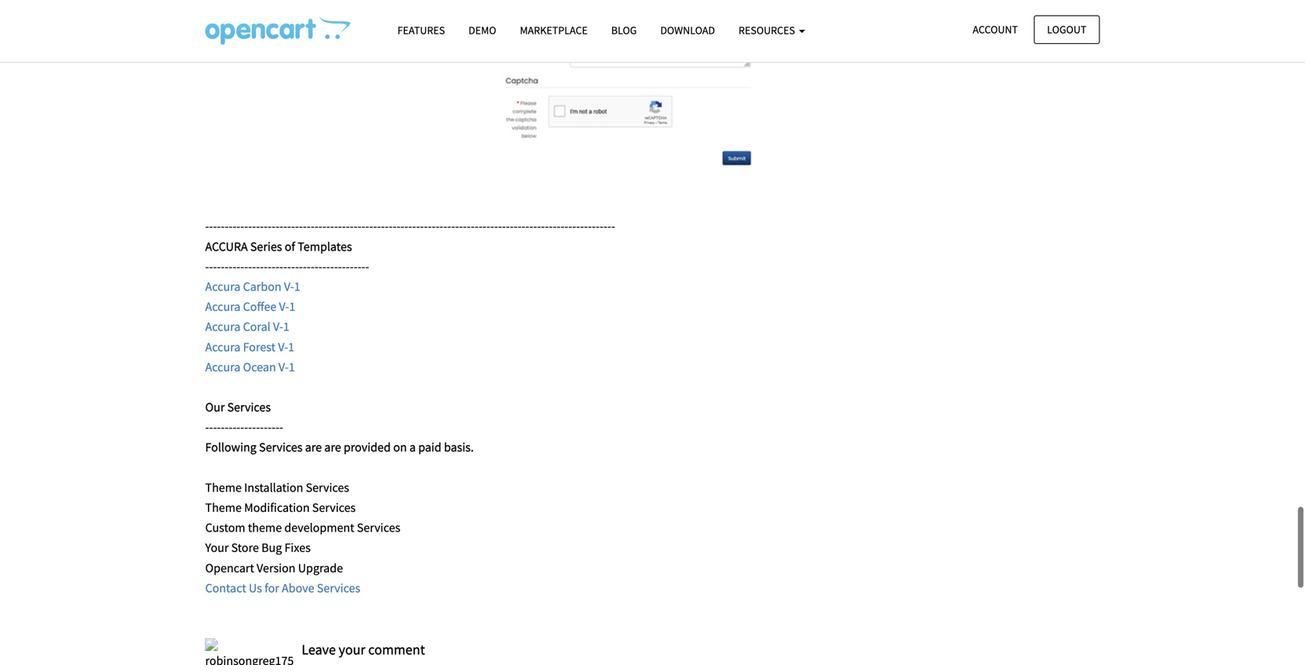 Task type: locate. For each thing, give the bounding box(es) containing it.
resources
[[739, 23, 798, 37]]

features link
[[386, 16, 457, 44]]

opencart - accura ocean v-1 multipurpose theme image
[[205, 16, 351, 45]]

development
[[284, 520, 355, 536]]

our
[[205, 399, 225, 415]]

coffee
[[243, 299, 277, 315]]

leave
[[302, 641, 336, 659]]

1
[[294, 279, 300, 294], [289, 299, 296, 315], [283, 319, 290, 335], [288, 339, 295, 355], [289, 359, 295, 375]]

theme
[[248, 520, 282, 536]]

logout link
[[1034, 15, 1100, 44]]

accura down accura forest v-1 link
[[205, 359, 241, 375]]

accura forest v-1 link
[[205, 339, 295, 355]]

accura up accura coral v-1 'link' in the left of the page
[[205, 299, 241, 315]]

v- right forest
[[278, 339, 288, 355]]

v- right carbon
[[284, 279, 294, 294]]

0 vertical spatial theme
[[205, 480, 242, 495]]

coral
[[243, 319, 271, 335]]

services
[[227, 399, 271, 415], [259, 439, 303, 455], [306, 480, 349, 495], [312, 500, 356, 515], [357, 520, 401, 536], [317, 580, 361, 596]]

1 vertical spatial theme
[[205, 500, 242, 515]]

installation
[[244, 480, 303, 495]]

store
[[231, 540, 259, 556]]

download
[[661, 23, 715, 37]]

2 accura from the top
[[205, 299, 241, 315]]

accura coral v-1 link
[[205, 319, 290, 335]]

-
[[205, 218, 209, 234], [209, 218, 213, 234], [213, 218, 217, 234], [217, 218, 221, 234], [221, 218, 225, 234], [225, 218, 229, 234], [229, 218, 233, 234], [233, 218, 237, 234], [237, 218, 240, 234], [240, 218, 244, 234], [244, 218, 248, 234], [248, 218, 252, 234], [252, 218, 256, 234], [256, 218, 260, 234], [260, 218, 264, 234], [264, 218, 268, 234], [268, 218, 272, 234], [272, 218, 276, 234], [276, 218, 280, 234], [280, 218, 283, 234], [283, 218, 287, 234], [287, 218, 291, 234], [291, 218, 295, 234], [295, 218, 299, 234], [299, 218, 303, 234], [303, 218, 307, 234], [307, 218, 311, 234], [311, 218, 315, 234], [315, 218, 319, 234], [319, 218, 323, 234], [323, 218, 326, 234], [326, 218, 330, 234], [330, 218, 334, 234], [334, 218, 338, 234], [338, 218, 342, 234], [342, 218, 346, 234], [346, 218, 350, 234], [350, 218, 354, 234], [354, 218, 358, 234], [358, 218, 362, 234], [362, 218, 366, 234], [366, 218, 369, 234], [369, 218, 373, 234], [373, 218, 377, 234], [377, 218, 381, 234], [381, 218, 385, 234], [385, 218, 389, 234], [389, 218, 393, 234], [393, 218, 397, 234], [397, 218, 401, 234], [401, 218, 405, 234], [405, 218, 408, 234], [408, 218, 412, 234], [412, 218, 416, 234], [416, 218, 420, 234], [420, 218, 424, 234], [424, 218, 428, 234], [428, 218, 432, 234], [432, 218, 436, 234], [436, 218, 440, 234], [440, 218, 444, 234], [444, 218, 448, 234], [448, 218, 451, 234], [451, 218, 455, 234], [455, 218, 459, 234], [459, 218, 463, 234], [463, 218, 467, 234], [467, 218, 471, 234], [471, 218, 475, 234], [475, 218, 479, 234], [479, 218, 483, 234], [483, 218, 487, 234], [487, 218, 491, 234], [491, 218, 494, 234], [494, 218, 498, 234], [498, 218, 502, 234], [502, 218, 506, 234], [506, 218, 510, 234], [510, 218, 514, 234], [514, 218, 518, 234], [518, 218, 522, 234], [522, 218, 526, 234], [526, 218, 530, 234], [530, 218, 534, 234], [534, 218, 537, 234], [537, 218, 541, 234], [541, 218, 545, 234], [545, 218, 549, 234], [549, 218, 553, 234], [553, 218, 557, 234], [557, 218, 561, 234], [561, 218, 565, 234], [565, 218, 569, 234], [569, 218, 573, 234], [573, 218, 576, 234], [576, 218, 580, 234], [580, 218, 584, 234], [584, 218, 588, 234], [588, 218, 592, 234], [592, 218, 596, 234], [596, 218, 600, 234], [600, 218, 604, 234], [604, 218, 608, 234], [608, 218, 612, 234], [612, 218, 616, 234], [205, 259, 209, 274], [209, 259, 213, 274], [213, 259, 217, 274], [217, 259, 221, 274], [221, 259, 225, 274], [225, 259, 229, 274], [229, 259, 233, 274], [233, 259, 237, 274], [237, 259, 240, 274], [240, 259, 244, 274], [244, 259, 248, 274], [248, 259, 252, 274], [252, 259, 256, 274], [256, 259, 260, 274], [260, 259, 264, 274], [264, 259, 268, 274], [268, 259, 272, 274], [272, 259, 276, 274], [276, 259, 280, 274], [280, 259, 283, 274], [283, 259, 287, 274], [287, 259, 291, 274], [291, 259, 295, 274], [295, 259, 299, 274], [299, 259, 303, 274], [303, 259, 307, 274], [307, 259, 311, 274], [311, 259, 315, 274], [315, 259, 319, 274], [319, 259, 323, 274], [323, 259, 326, 274], [326, 259, 330, 274], [330, 259, 334, 274], [334, 259, 338, 274], [338, 259, 342, 274], [342, 259, 346, 274], [346, 259, 350, 274], [350, 259, 354, 274], [354, 259, 358, 274], [358, 259, 362, 274], [362, 259, 366, 274], [366, 259, 369, 274], [205, 419, 209, 435], [209, 419, 213, 435], [213, 419, 217, 435], [217, 419, 221, 435], [221, 419, 225, 435], [225, 419, 229, 435], [229, 419, 233, 435], [233, 419, 237, 435], [237, 419, 240, 435], [240, 419, 244, 435], [244, 419, 248, 435], [248, 419, 252, 435], [252, 419, 256, 435], [256, 419, 260, 435], [260, 419, 264, 435], [264, 419, 268, 435], [268, 419, 272, 435], [272, 419, 276, 435], [276, 419, 280, 435], [280, 419, 283, 435]]

templates
[[298, 239, 352, 254]]

accura up accura forest v-1 link
[[205, 319, 241, 335]]

1 right carbon
[[294, 279, 300, 294]]

theme installation services theme modification services custom theme development services your store bug fixes opencart version upgrade contact us for above services
[[205, 480, 401, 596]]

account
[[973, 22, 1018, 37]]

accura
[[205, 279, 241, 294], [205, 299, 241, 315], [205, 319, 241, 335], [205, 339, 241, 355], [205, 359, 241, 375]]

fixes
[[285, 540, 311, 556]]

v-
[[284, 279, 294, 294], [279, 299, 289, 315], [273, 319, 283, 335], [278, 339, 288, 355], [279, 359, 289, 375]]

1 theme from the top
[[205, 480, 242, 495]]

accura ocean v-1 link
[[205, 359, 295, 375]]

accura carbon v-1 link
[[205, 279, 300, 294]]

bug
[[262, 540, 282, 556]]

2 theme from the top
[[205, 500, 242, 515]]

accura up accura coffee v-1 link
[[205, 279, 241, 294]]

are
[[305, 439, 322, 455], [325, 439, 341, 455]]

contact
[[205, 580, 246, 596]]

paid
[[418, 439, 442, 455]]

blog
[[612, 23, 637, 37]]

theme
[[205, 480, 242, 495], [205, 500, 242, 515]]

blog link
[[600, 16, 649, 44]]

2 are from the left
[[325, 439, 341, 455]]

basis.
[[444, 439, 474, 455]]

0 horizontal spatial are
[[305, 439, 322, 455]]

logout
[[1048, 22, 1087, 37]]

features
[[398, 23, 445, 37]]

1 horizontal spatial are
[[325, 439, 341, 455]]

accura down accura coral v-1 'link' in the left of the page
[[205, 339, 241, 355]]



Task type: vqa. For each thing, say whether or not it's contained in the screenshot.
Leave
yes



Task type: describe. For each thing, give the bounding box(es) containing it.
opencart
[[205, 560, 254, 576]]

following
[[205, 439, 257, 455]]

4 accura from the top
[[205, 339, 241, 355]]

your
[[339, 641, 366, 659]]

--------------------------------------------------------------------------------------------------------- accura series of templates ------------------------------------------ accura carbon v-1 accura coffee v-1 accura coral v-1 accura forest v-1 accura ocean v-1
[[205, 218, 616, 375]]

marketplace
[[520, 23, 588, 37]]

on
[[393, 439, 407, 455]]

robinsongreg175 image
[[205, 638, 294, 665]]

1 are from the left
[[305, 439, 322, 455]]

resources link
[[727, 16, 817, 44]]

v- right coffee
[[279, 299, 289, 315]]

1 right forest
[[288, 339, 295, 355]]

1 accura from the top
[[205, 279, 241, 294]]

series
[[250, 239, 282, 254]]

upgrade
[[298, 560, 343, 576]]

custom
[[205, 520, 246, 536]]

version
[[257, 560, 296, 576]]

v- right coral
[[273, 319, 283, 335]]

accura
[[205, 239, 248, 254]]

accura coffee v-1 link
[[205, 299, 296, 315]]

download link
[[649, 16, 727, 44]]

for
[[265, 580, 279, 596]]

demo link
[[457, 16, 508, 44]]

of
[[285, 239, 295, 254]]

our services -------------------- following services are are provided on a paid basis.
[[205, 399, 474, 455]]

3 accura from the top
[[205, 319, 241, 335]]

us
[[249, 580, 262, 596]]

carbon
[[243, 279, 282, 294]]

your
[[205, 540, 229, 556]]

comment
[[368, 641, 425, 659]]

5 accura from the top
[[205, 359, 241, 375]]

contact us for above services link
[[205, 580, 361, 596]]

a
[[410, 439, 416, 455]]

account link
[[960, 15, 1032, 44]]

demo
[[469, 23, 497, 37]]

1 right coffee
[[289, 299, 296, 315]]

leave your comment
[[302, 641, 425, 659]]

forest
[[243, 339, 276, 355]]

ocean
[[243, 359, 276, 375]]

v- right 'ocean'
[[279, 359, 289, 375]]

marketplace link
[[508, 16, 600, 44]]

1 right coral
[[283, 319, 290, 335]]

above
[[282, 580, 315, 596]]

modification
[[244, 500, 310, 515]]

1 right 'ocean'
[[289, 359, 295, 375]]

provided
[[344, 439, 391, 455]]



